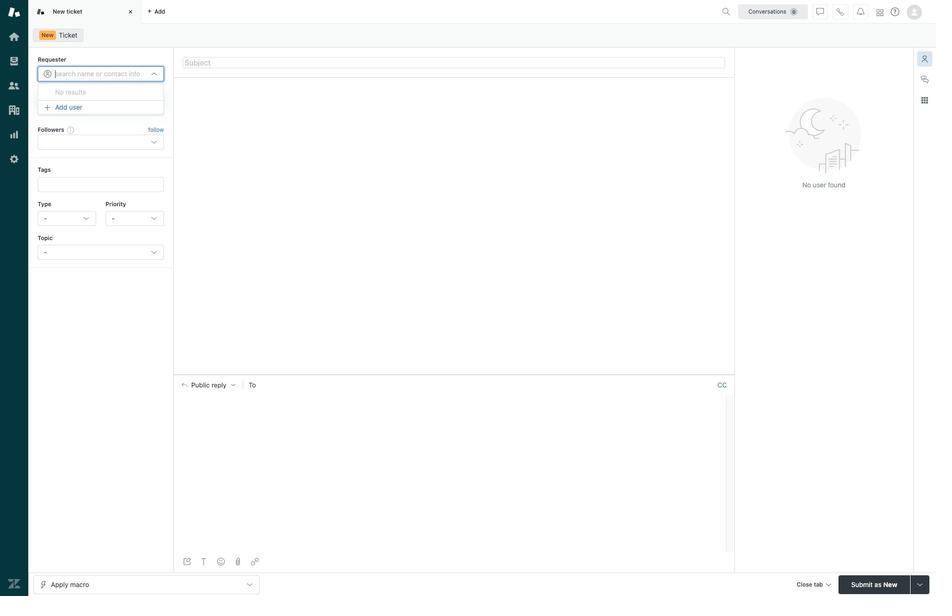 Task type: describe. For each thing, give the bounding box(es) containing it.
secondary element
[[28, 26, 937, 45]]

info on adding followers image
[[67, 126, 75, 134]]

minimize composer image
[[450, 371, 458, 379]]

tabs tab list
[[28, 0, 719, 24]]

main element
[[0, 0, 28, 597]]

draft mode image
[[183, 559, 191, 566]]

admin image
[[8, 153, 20, 165]]

customer context image
[[921, 55, 929, 63]]

search name or contact info field
[[55, 70, 147, 78]]

close image
[[126, 7, 135, 16]]

customers image
[[8, 80, 20, 92]]

notifications image
[[857, 8, 865, 15]]

get started image
[[8, 31, 20, 43]]



Task type: vqa. For each thing, say whether or not it's contained in the screenshot.
DRAFT MODE image
yes



Task type: locate. For each thing, give the bounding box(es) containing it.
button displays agent's chat status as invisible. image
[[817, 8, 824, 15]]

insert emojis image
[[217, 559, 225, 566]]

tab
[[28, 0, 141, 24]]

organizations image
[[8, 104, 20, 116]]

views image
[[8, 55, 20, 67]]

format text image
[[200, 559, 208, 566]]

zendesk support image
[[8, 6, 20, 18]]

zendesk image
[[8, 578, 20, 591]]

add attachment image
[[234, 559, 242, 566]]

Subject field
[[183, 57, 725, 68]]

zendesk products image
[[877, 9, 884, 16]]

add link (cmd k) image
[[251, 559, 259, 566]]

get help image
[[891, 8, 900, 16]]

apps image
[[921, 97, 929, 104]]

reporting image
[[8, 129, 20, 141]]



